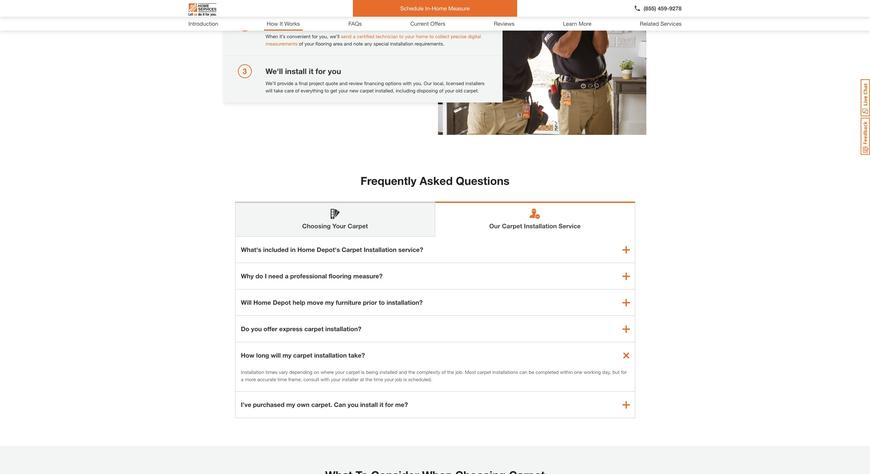 Task type: describe. For each thing, give the bounding box(es) containing it.
for inside installation times vary depending on where your carpet is being installed and the complexity of the job. most carpet installations can be completed within one working day, but for a more accurate time frame, consult with your installer at the time your job is scheduled.
[[621, 369, 627, 375]]

our inside we'll provide a final project quote and review financing options with you. our local, licensed installers will take care of everything to get your new carpet installed, including disposing of your old carpet.
[[424, 80, 432, 86]]

working
[[584, 369, 601, 375]]

review
[[349, 80, 363, 86]]

installed,
[[375, 87, 395, 93]]

measure
[[449, 5, 470, 11]]

1 horizontal spatial the
[[409, 369, 416, 375]]

current offers
[[411, 20, 446, 27]]

how for how it works
[[267, 20, 278, 27]]

a inside we'll provide a final project quote and review financing options with you. our local, licensed installers will take care of everything to get your new carpet installed, including disposing of your old carpet.
[[295, 80, 298, 86]]

note
[[354, 40, 363, 46]]

final
[[299, 80, 308, 86]]

current
[[411, 20, 429, 27]]

get
[[331, 87, 337, 93]]

2
[[243, 20, 247, 29]]

1 vertical spatial you
[[251, 325, 262, 333]]

your down 'installed'
[[385, 376, 394, 382]]

your down when it's convenient for you, we'll
[[305, 40, 314, 46]]

for left me?
[[385, 401, 394, 408]]

a inside 'send a certified technician to your home to collect precise digital measurements'
[[353, 33, 356, 39]]

quote
[[326, 80, 338, 86]]

learn
[[563, 20, 578, 27]]

professional
[[290, 272, 327, 280]]

i
[[265, 272, 267, 280]]

3
[[243, 67, 247, 76]]

i've
[[241, 401, 251, 408]]

0 vertical spatial and
[[344, 40, 352, 46]]

1 horizontal spatial installation
[[364, 246, 397, 253]]

area
[[333, 40, 343, 46]]

2 horizontal spatial you
[[348, 401, 359, 408]]

depot's
[[317, 246, 340, 253]]

it
[[280, 20, 283, 27]]

2 time from the left
[[374, 376, 383, 382]]

1 horizontal spatial is
[[404, 376, 407, 382]]

precise
[[451, 33, 467, 39]]

depending
[[289, 369, 313, 375]]

live chat image
[[861, 79, 871, 116]]

send a certified technician to your home to collect precise digital measurements link
[[266, 33, 481, 46]]

your
[[333, 222, 346, 230]]

including
[[396, 87, 416, 93]]

when
[[266, 33, 278, 39]]

but
[[613, 369, 620, 375]]

certified
[[357, 33, 375, 39]]

we'll
[[266, 80, 276, 86]]

in-
[[320, 20, 330, 29]]

on
[[314, 369, 319, 375]]

carpet right most
[[478, 369, 491, 375]]

schedule in-home measure
[[401, 5, 470, 11]]

service
[[559, 222, 581, 230]]

carpet up depending
[[293, 351, 313, 359]]

feedback link image
[[861, 117, 871, 155]]

frame,
[[288, 376, 302, 382]]

technician
[[376, 33, 398, 39]]

do
[[241, 325, 250, 333]]

a inside installation times vary depending on where your carpet is being installed and the complexity of the job. most carpet installations can be completed within one working day, but for a more accurate time frame, consult with your installer at the time your job is scheduled.
[[241, 376, 244, 382]]

furniture
[[336, 299, 362, 306]]

send
[[341, 33, 352, 39]]

of inside installation times vary depending on where your carpet is being installed and the complexity of the job. most carpet installations can be completed within one working day, but for a more accurate time frame, consult with your installer at the time your job is scheduled.
[[442, 369, 446, 375]]

need
[[269, 272, 283, 280]]

prior
[[363, 299, 377, 306]]

long
[[256, 351, 269, 359]]

learn more
[[563, 20, 592, 27]]

introduction
[[189, 20, 218, 27]]

requirements.
[[415, 40, 445, 46]]

questions
[[456, 174, 510, 187]]

to right prior
[[379, 299, 385, 306]]

home inside button
[[432, 5, 447, 11]]

your down licensed
[[445, 87, 455, 93]]

carpet right express
[[305, 325, 324, 333]]

how long will my carpet installation take?
[[241, 351, 365, 359]]

you,
[[319, 33, 329, 39]]

we'll install it for you
[[266, 67, 341, 76]]

0 vertical spatial my
[[325, 299, 334, 306]]

schedule for schedule in-home measure
[[401, 5, 424, 11]]

completed
[[536, 369, 559, 375]]

1 vertical spatial install
[[360, 401, 378, 408]]

we'll
[[266, 67, 283, 76]]

can
[[520, 369, 528, 375]]

1 vertical spatial our
[[490, 222, 501, 230]]

scheduled.
[[409, 376, 432, 382]]

of your flooring area and note any special installation requirements.
[[298, 40, 445, 46]]

for left you,
[[312, 33, 318, 39]]

send a certified technician to your home to collect precise digital measurements
[[266, 33, 481, 46]]

vary
[[279, 369, 288, 375]]

what's
[[241, 246, 262, 253]]

1 vertical spatial it
[[380, 401, 384, 408]]

most
[[465, 369, 476, 375]]

(855)
[[644, 5, 657, 11]]

i've purchased my own carpet. can you install it for me?
[[241, 401, 408, 408]]

of right "care"
[[295, 87, 300, 93]]

asked
[[420, 174, 453, 187]]

your down where
[[331, 376, 341, 382]]

for up project
[[316, 67, 326, 76]]

disposing
[[417, 87, 438, 93]]

in
[[291, 246, 296, 253]]

installation inside installation times vary depending on where your carpet is being installed and the complexity of the job. most carpet installations can be completed within one working day, but for a more accurate time frame, consult with your installer at the time your job is scheduled.
[[241, 369, 264, 375]]

you.
[[413, 80, 423, 86]]

459-
[[658, 5, 670, 11]]

9278
[[670, 5, 682, 11]]

will inside we'll provide a final project quote and review financing options with you. our local, licensed installers will take care of everything to get your new carpet installed, including disposing of your old carpet.
[[266, 87, 273, 93]]

do it for you logo image
[[189, 0, 216, 19]]

move
[[307, 299, 324, 306]]

your up when it's convenient for you, we'll
[[302, 20, 318, 29]]

job
[[396, 376, 402, 382]]

will
[[241, 299, 252, 306]]

measurements
[[266, 40, 298, 46]]

convenient
[[287, 33, 311, 39]]

0 vertical spatial flooring
[[316, 40, 332, 46]]

to up requirements.
[[430, 33, 434, 39]]

2 vertical spatial my
[[286, 401, 295, 408]]

and inside we'll provide a final project quote and review financing options with you. our local, licensed installers will take care of everything to get your new carpet installed, including disposing of your old carpet.
[[340, 80, 348, 86]]

more
[[579, 20, 592, 27]]

(855) 459-9278 link
[[634, 4, 682, 13]]

measure
[[352, 20, 384, 29]]



Task type: locate. For each thing, give the bounding box(es) containing it.
1 vertical spatial installation
[[314, 351, 347, 359]]

home
[[432, 5, 447, 11], [298, 246, 315, 253], [254, 299, 271, 306]]

with down where
[[321, 376, 330, 382]]

special
[[374, 40, 389, 46]]

0 horizontal spatial installation
[[241, 369, 264, 375]]

how for how long will my carpet installation take?
[[241, 351, 255, 359]]

1 vertical spatial will
[[271, 351, 281, 359]]

do you offer express carpet installation?
[[241, 325, 362, 333]]

0 vertical spatial will
[[266, 87, 273, 93]]

home
[[330, 20, 350, 29], [416, 33, 428, 39]]

carpet down financing at the left top
[[360, 87, 374, 93]]

for
[[312, 33, 318, 39], [316, 67, 326, 76], [621, 369, 627, 375], [385, 401, 394, 408]]

1 vertical spatial carpet.
[[312, 401, 332, 408]]

installers
[[466, 80, 485, 86]]

installation
[[390, 40, 414, 46], [314, 351, 347, 359]]

it up project
[[309, 67, 314, 76]]

to left get
[[325, 87, 329, 93]]

offers
[[431, 20, 446, 27]]

(855) 459-9278
[[644, 5, 682, 11]]

is up "at"
[[361, 369, 365, 375]]

can
[[334, 401, 346, 408]]

one
[[575, 369, 583, 375]]

1 vertical spatial my
[[283, 351, 292, 359]]

0 vertical spatial you
[[328, 67, 341, 76]]

installation left service
[[524, 222, 557, 230]]

0 horizontal spatial home
[[254, 299, 271, 306]]

carpet up installer
[[346, 369, 360, 375]]

0 horizontal spatial it
[[309, 67, 314, 76]]

0 horizontal spatial home
[[330, 20, 350, 29]]

day,
[[603, 369, 612, 375]]

1 horizontal spatial our
[[490, 222, 501, 230]]

2 vertical spatial and
[[399, 369, 407, 375]]

when it's convenient for you, we'll
[[266, 33, 341, 39]]

with inside we'll provide a final project quote and review financing options with you. our local, licensed installers will take care of everything to get your new carpet installed, including disposing of your old carpet.
[[403, 80, 412, 86]]

carpet inside we'll provide a final project quote and review financing options with you. our local, licensed installers will take care of everything to get your new carpet installed, including disposing of your old carpet.
[[360, 87, 374, 93]]

home right in
[[298, 246, 315, 253]]

0 horizontal spatial installation?
[[326, 325, 362, 333]]

1 horizontal spatial how
[[267, 20, 278, 27]]

0 vertical spatial carpet.
[[464, 87, 479, 93]]

of down when it's convenient for you, we'll
[[299, 40, 303, 46]]

0 vertical spatial schedule
[[401, 5, 424, 11]]

you up quote
[[328, 67, 341, 76]]

depot
[[273, 299, 291, 306]]

will down we'll
[[266, 87, 273, 93]]

0 vertical spatial our
[[424, 80, 432, 86]]

1 horizontal spatial installation?
[[387, 299, 423, 306]]

purchased
[[253, 401, 285, 408]]

0 vertical spatial install
[[285, 67, 307, 76]]

0 vertical spatial with
[[403, 80, 412, 86]]

is right job
[[404, 376, 407, 382]]

licensed
[[446, 80, 464, 86]]

service?
[[399, 246, 424, 253]]

your up installer
[[335, 369, 345, 375]]

to
[[400, 33, 404, 39], [430, 33, 434, 39], [325, 87, 329, 93], [379, 299, 385, 306]]

your right get
[[339, 87, 348, 93]]

project
[[309, 80, 324, 86]]

our
[[424, 80, 432, 86], [490, 222, 501, 230]]

works
[[285, 20, 300, 27]]

0 horizontal spatial is
[[361, 369, 365, 375]]

the left job.
[[448, 369, 454, 375]]

what's included in home depot's carpet installation service?
[[241, 246, 424, 253]]

0 horizontal spatial the
[[366, 376, 373, 382]]

our carpet installation service
[[490, 222, 581, 230]]

it left me?
[[380, 401, 384, 408]]

job.
[[456, 369, 464, 375]]

and right quote
[[340, 80, 348, 86]]

2 horizontal spatial home
[[432, 5, 447, 11]]

2 vertical spatial you
[[348, 401, 359, 408]]

home inside 'send a certified technician to your home to collect precise digital measurements'
[[416, 33, 428, 39]]

0 vertical spatial installation
[[390, 40, 414, 46]]

flooring down what's included in home depot's carpet installation service?
[[329, 272, 352, 280]]

0 vertical spatial it
[[309, 67, 314, 76]]

take
[[274, 87, 283, 93]]

1 vertical spatial and
[[340, 80, 348, 86]]

schedule for schedule your in-home measure
[[266, 20, 300, 29]]

0 horizontal spatial install
[[285, 67, 307, 76]]

0 horizontal spatial you
[[251, 325, 262, 333]]

financing
[[364, 80, 384, 86]]

my right move
[[325, 299, 334, 306]]

why do i need a professional flooring measure?
[[241, 272, 383, 280]]

installation down technician
[[390, 40, 414, 46]]

install down "at"
[[360, 401, 378, 408]]

and up job
[[399, 369, 407, 375]]

home up offers
[[432, 5, 447, 11]]

how
[[267, 20, 278, 27], [241, 351, 255, 359]]

0 vertical spatial how
[[267, 20, 278, 27]]

my up the "vary"
[[283, 351, 292, 359]]

1 horizontal spatial carpet.
[[464, 87, 479, 93]]

2 vertical spatial home
[[254, 299, 271, 306]]

digital
[[468, 33, 481, 39]]

my left own
[[286, 401, 295, 408]]

it
[[309, 67, 314, 76], [380, 401, 384, 408]]

1 vertical spatial is
[[404, 376, 407, 382]]

0 vertical spatial home
[[330, 20, 350, 29]]

collect
[[435, 33, 450, 39]]

how left long
[[241, 351, 255, 359]]

1 horizontal spatial install
[[360, 401, 378, 408]]

schedule inside button
[[401, 5, 424, 11]]

related services
[[640, 20, 682, 27]]

being
[[366, 369, 378, 375]]

a left final
[[295, 80, 298, 86]]

installation up more at the bottom left of page
[[241, 369, 264, 375]]

1 horizontal spatial with
[[403, 80, 412, 86]]

1 horizontal spatial installation
[[390, 40, 414, 46]]

schedule in-home measure button
[[353, 0, 518, 17]]

how left it
[[267, 20, 278, 27]]

express
[[279, 325, 303, 333]]

1 vertical spatial home
[[298, 246, 315, 253]]

a right need on the left bottom of the page
[[285, 272, 289, 280]]

installation up measure?
[[364, 246, 397, 253]]

0 horizontal spatial installation
[[314, 351, 347, 359]]

installations
[[493, 369, 519, 375]]

flooring down you,
[[316, 40, 332, 46]]

a right send
[[353, 33, 356, 39]]

1 horizontal spatial home
[[416, 33, 428, 39]]

frequently asked questions
[[361, 174, 510, 187]]

2 vertical spatial installation
[[241, 369, 264, 375]]

1 vertical spatial installation
[[364, 246, 397, 253]]

measure?
[[354, 272, 383, 280]]

choosing
[[302, 222, 331, 230]]

1 horizontal spatial schedule
[[401, 5, 424, 11]]

and down send
[[344, 40, 352, 46]]

the up scheduled.
[[409, 369, 416, 375]]

will right long
[[271, 351, 281, 359]]

more
[[245, 376, 256, 382]]

of right complexity
[[442, 369, 446, 375]]

1 horizontal spatial you
[[328, 67, 341, 76]]

carpet.
[[464, 87, 479, 93], [312, 401, 332, 408]]

services
[[661, 20, 682, 27]]

schedule up it's
[[266, 20, 300, 29]]

1 horizontal spatial it
[[380, 401, 384, 408]]

1 vertical spatial schedule
[[266, 20, 300, 29]]

your inside 'send a certified technician to your home to collect precise digital measurements'
[[405, 33, 415, 39]]

carpet. left 'can'
[[312, 401, 332, 408]]

you right do
[[251, 325, 262, 333]]

consult
[[304, 376, 319, 382]]

carpet. down installers on the top
[[464, 87, 479, 93]]

1 vertical spatial how
[[241, 351, 255, 359]]

1 time from the left
[[278, 376, 287, 382]]

frequently
[[361, 174, 417, 187]]

install up final
[[285, 67, 307, 76]]

0 horizontal spatial with
[[321, 376, 330, 382]]

to right technician
[[400, 33, 404, 39]]

it's
[[280, 33, 286, 39]]

0 vertical spatial is
[[361, 369, 365, 375]]

installation? down furniture
[[326, 325, 362, 333]]

2 horizontal spatial installation
[[524, 222, 557, 230]]

options
[[386, 80, 402, 86]]

carpet. inside we'll provide a final project quote and review financing options with you. our local, licensed installers will take care of everything to get your new carpet installed, including disposing of your old carpet.
[[464, 87, 479, 93]]

and inside installation times vary depending on where your carpet is being installed and the complexity of the job. most carpet installations can be completed within one working day, but for a more accurate time frame, consult with your installer at the time your job is scheduled.
[[399, 369, 407, 375]]

new
[[350, 87, 359, 93]]

0 vertical spatial installation
[[524, 222, 557, 230]]

accurate
[[257, 376, 276, 382]]

0 horizontal spatial our
[[424, 80, 432, 86]]

home up "we'll"
[[330, 20, 350, 29]]

your
[[302, 20, 318, 29], [405, 33, 415, 39], [305, 40, 314, 46], [339, 87, 348, 93], [445, 87, 455, 93], [335, 369, 345, 375], [331, 376, 341, 382], [385, 376, 394, 382]]

to inside we'll provide a final project quote and review financing options with you. our local, licensed installers will take care of everything to get your new carpet installed, including disposing of your old carpet.
[[325, 87, 329, 93]]

carpet
[[348, 222, 368, 230], [502, 222, 523, 230], [342, 246, 362, 253]]

schedule left in- at top left
[[401, 5, 424, 11]]

complexity
[[417, 369, 441, 375]]

be
[[529, 369, 535, 375]]

will
[[266, 87, 273, 93], [271, 351, 281, 359]]

0 vertical spatial installation?
[[387, 299, 423, 306]]

faqs
[[349, 20, 362, 27]]

0 vertical spatial home
[[432, 5, 447, 11]]

1 vertical spatial flooring
[[329, 272, 352, 280]]

local,
[[433, 80, 445, 86]]

2 horizontal spatial the
[[448, 369, 454, 375]]

everything
[[301, 87, 324, 93]]

0 horizontal spatial schedule
[[266, 20, 300, 29]]

choosing your carpet
[[302, 222, 368, 230]]

the
[[409, 369, 416, 375], [448, 369, 454, 375], [366, 376, 373, 382]]

time down being
[[374, 376, 383, 382]]

install
[[285, 67, 307, 76], [360, 401, 378, 408]]

old
[[456, 87, 463, 93]]

with inside installation times vary depending on where your carpet is being installed and the complexity of the job. most carpet installations can be completed within one working day, but for a more accurate time frame, consult with your installer at the time your job is scheduled.
[[321, 376, 330, 382]]

0 horizontal spatial carpet.
[[312, 401, 332, 408]]

home up requirements.
[[416, 33, 428, 39]]

1 vertical spatial with
[[321, 376, 330, 382]]

installation up where
[[314, 351, 347, 359]]

installation?
[[387, 299, 423, 306], [326, 325, 362, 333]]

own
[[297, 401, 310, 408]]

times
[[266, 369, 278, 375]]

0 horizontal spatial time
[[278, 376, 287, 382]]

any
[[365, 40, 372, 46]]

0 horizontal spatial how
[[241, 351, 255, 359]]

for right but
[[621, 369, 627, 375]]

installation times vary depending on where your carpet is being installed and the complexity of the job. most carpet installations can be completed within one working day, but for a more accurate time frame, consult with your installer at the time your job is scheduled.
[[241, 369, 627, 382]]

of down local,
[[440, 87, 444, 93]]

time down the "vary"
[[278, 376, 287, 382]]

home right will
[[254, 299, 271, 306]]

your down 'current'
[[405, 33, 415, 39]]

a left more at the bottom left of page
[[241, 376, 244, 382]]

the right "at"
[[366, 376, 373, 382]]

1 horizontal spatial time
[[374, 376, 383, 382]]

with up "including"
[[403, 80, 412, 86]]

my
[[325, 299, 334, 306], [283, 351, 292, 359], [286, 401, 295, 408]]

installation? right prior
[[387, 299, 423, 306]]

1 vertical spatial home
[[416, 33, 428, 39]]

1 horizontal spatial home
[[298, 246, 315, 253]]

you right 'can'
[[348, 401, 359, 408]]

1 vertical spatial installation?
[[326, 325, 362, 333]]

do
[[256, 272, 263, 280]]



Task type: vqa. For each thing, say whether or not it's contained in the screenshot.
the leftmost 10%
no



